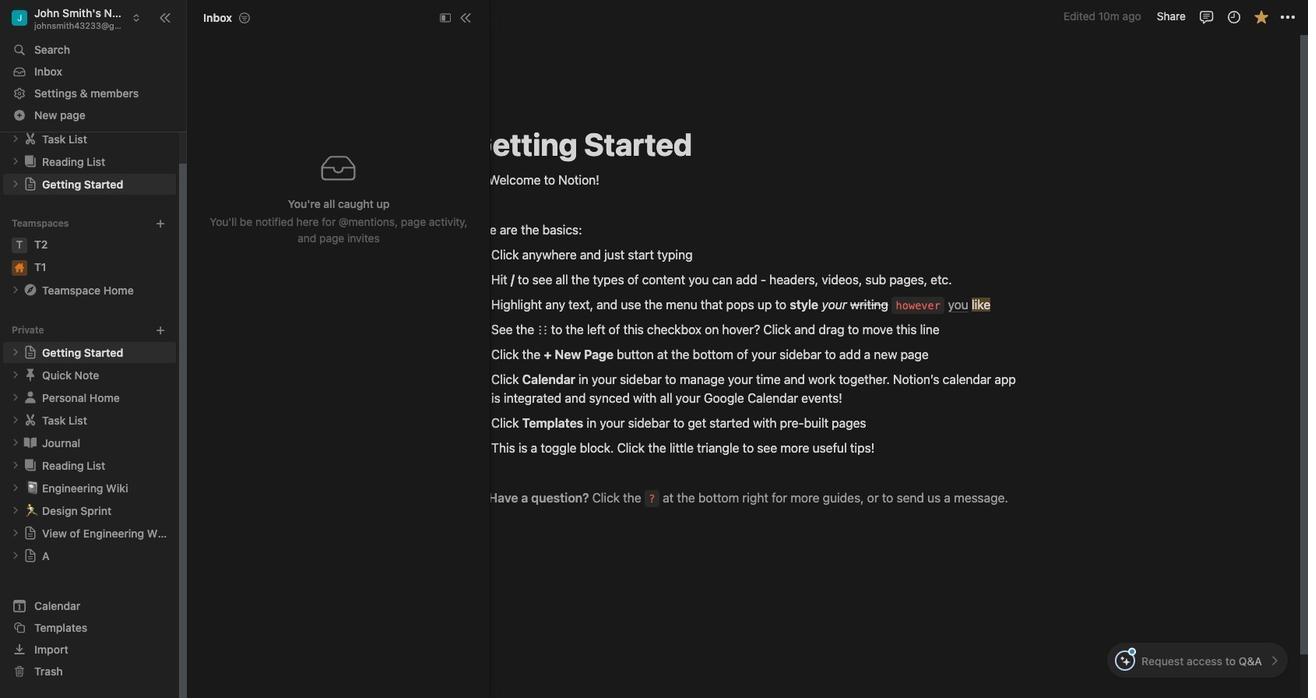 Task type: describe. For each thing, give the bounding box(es) containing it.
updates image
[[1227, 9, 1242, 25]]

5 open image from the top
[[11, 416, 20, 425]]

2 open image from the top
[[11, 157, 20, 166]]

9 open image from the top
[[11, 551, 20, 561]]

3 open image from the top
[[11, 370, 20, 380]]

new teamspace image
[[155, 218, 166, 229]]

6 open image from the top
[[11, 483, 20, 493]]

5 open image from the top
[[11, 461, 20, 470]]

close inbox image
[[460, 11, 472, 24]]

add a page image
[[155, 325, 166, 336]]

4 open image from the top
[[11, 393, 20, 402]]

📓 image
[[25, 479, 39, 497]]

3 open image from the top
[[11, 348, 20, 357]]

🏃 image
[[25, 501, 39, 519]]

t image
[[12, 238, 27, 253]]



Task type: vqa. For each thing, say whether or not it's contained in the screenshot.
the rightmost 😀 image
no



Task type: locate. For each thing, give the bounding box(es) containing it.
1 open image from the top
[[11, 180, 20, 189]]

8 open image from the top
[[11, 529, 20, 538]]

7 open image from the top
[[11, 506, 20, 515]]

2 open image from the top
[[11, 285, 20, 295]]

4 open image from the top
[[11, 438, 20, 448]]

open image
[[11, 180, 20, 189], [11, 285, 20, 295], [11, 348, 20, 357], [11, 393, 20, 402], [11, 416, 20, 425], [11, 483, 20, 493], [11, 506, 20, 515], [11, 529, 20, 538], [11, 551, 20, 561]]

filter notifications image
[[238, 11, 251, 24]]

comments image
[[1199, 9, 1215, 25]]

open image
[[11, 134, 20, 144], [11, 157, 20, 166], [11, 370, 20, 380], [11, 438, 20, 448], [11, 461, 20, 470]]

1 open image from the top
[[11, 134, 20, 144]]

turn on panel mode image
[[440, 12, 451, 23]]

change page icon image
[[23, 131, 38, 147], [23, 154, 38, 169], [23, 177, 37, 191], [23, 282, 38, 298], [23, 345, 37, 359], [23, 367, 38, 383], [23, 390, 38, 405], [23, 412, 38, 428], [23, 435, 38, 451], [23, 458, 38, 473], [23, 526, 37, 540], [23, 549, 37, 563]]

favorited image
[[1254, 9, 1270, 25]]

close sidebar image
[[159, 11, 171, 24]]



